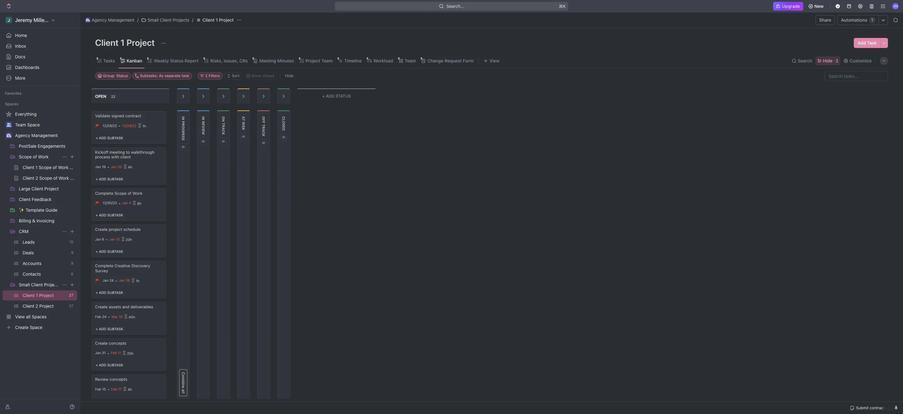 Task type: describe. For each thing, give the bounding box(es) containing it.
1 vertical spatial client 1 project link
[[23, 291, 66, 301]]

view all spaces link
[[3, 312, 76, 322]]

40h
[[129, 315, 135, 319]]

r up v
[[201, 121, 206, 124]]

feb 11 button
[[111, 351, 123, 356]]

view button
[[481, 53, 502, 68]]

home
[[15, 33, 27, 38]]

billing & invoicing link
[[19, 216, 76, 226]]

add for create concepts
[[99, 363, 106, 367]]

0 horizontal spatial t
[[222, 123, 226, 125]]

client 1 scope of work docs
[[23, 165, 80, 170]]

status for weekly
[[170, 58, 183, 63]]

postsale engagements
[[19, 143, 65, 149]]

client feedback
[[19, 197, 52, 202]]

scope inside "link"
[[19, 154, 32, 159]]

0 for a
[[222, 140, 226, 143]]

p
[[181, 121, 185, 124]]

guide
[[45, 207, 57, 213]]

2 for client 2 project
[[36, 303, 38, 309]]

sort button
[[224, 72, 242, 80]]

review
[[95, 377, 109, 382]]

0 horizontal spatial c
[[222, 130, 226, 133]]

client 2 project
[[23, 303, 54, 309]]

d
[[282, 128, 286, 131]]

feb 24 - mar 10
[[95, 315, 123, 320]]

12/30/22 - jan 4
[[103, 201, 131, 206]]

n down b
[[181, 384, 186, 386]]

c for m
[[181, 372, 186, 375]]

add for kickoff meeting to walkthrough process with client
[[99, 177, 106, 181]]

add task button
[[854, 38, 881, 48]]

jan left 19
[[95, 165, 101, 169]]

tasks link
[[102, 56, 115, 65]]

survey
[[95, 268, 108, 273]]

10 inside feb 24 - mar 10
[[119, 315, 123, 319]]

subtask for concepts
[[107, 363, 123, 367]]

+ add subtask for project
[[96, 249, 123, 254]]

&
[[32, 218, 35, 223]]

+ for create assets and deliverables
[[96, 327, 98, 331]]

favorites button
[[3, 90, 24, 97]]

create for create space
[[15, 325, 29, 330]]

e down v
[[201, 129, 206, 132]]

0 vertical spatial docs
[[15, 54, 25, 59]]

o f f t r a c k
[[262, 116, 266, 136]]

subtask for signed
[[107, 136, 123, 140]]

agency management inside tree
[[15, 133, 58, 138]]

risks, issues, crs
[[210, 58, 248, 63]]

jan left jan 12 dropdown button at the bottom of page
[[95, 237, 101, 241]]

n for a
[[222, 119, 226, 122]]

6 inside 'jan 6 - jan 12'
[[102, 237, 104, 241]]

n for v
[[201, 118, 206, 120]]

1 horizontal spatial agency
[[92, 17, 107, 23]]

jan 19 button
[[95, 165, 107, 170]]

- left jan 4 dropdown button
[[119, 201, 121, 206]]

4h button for concepts
[[123, 385, 132, 394]]

4
[[129, 201, 131, 205]]

risks, issues, crs link
[[209, 56, 248, 65]]

o down p
[[181, 126, 185, 129]]

filters
[[209, 73, 220, 78]]

walkthrough
[[131, 150, 154, 155]]

complete for complete scope of work
[[95, 191, 113, 196]]

create assets and deliverables
[[95, 304, 153, 309]]

1 horizontal spatial t
[[242, 119, 246, 121]]

accounts link
[[23, 259, 69, 269]]

r right i n r e v i e w
[[222, 125, 226, 128]]

jan 6 - jan 12
[[95, 237, 120, 242]]

scope up 12/30/22 - jan 4
[[115, 191, 127, 196]]

of inside "link"
[[33, 154, 37, 159]]

view all spaces
[[15, 314, 47, 319]]

17
[[118, 387, 122, 391]]

+ add subtask for assets
[[96, 327, 123, 331]]

docs for client 1 scope of work docs
[[70, 165, 80, 170]]

add for validate signed contract
[[99, 136, 106, 140]]

15
[[102, 387, 106, 391]]

1 / from the left
[[137, 17, 139, 23]]

19
[[102, 165, 106, 169]]

o up d at the left top of the page
[[282, 121, 286, 124]]

create for create project schedule
[[95, 227, 108, 232]]

automations
[[841, 17, 867, 23]]

jan 31 - feb 11
[[95, 351, 121, 356]]

feb inside jan 31 - feb 11
[[111, 351, 117, 355]]

meeting minutes link
[[258, 56, 294, 65]]

new button
[[806, 1, 828, 11]]

jan left 20
[[111, 165, 117, 169]]

add for create project schedule
[[99, 249, 106, 254]]

process
[[95, 154, 110, 159]]

- for feb 24 - mar 10
[[108, 315, 110, 320]]

0 for r
[[262, 142, 266, 144]]

24 for feb 24 - mar 10
[[102, 315, 106, 319]]

group: status
[[103, 73, 128, 78]]

1 horizontal spatial team
[[321, 58, 333, 63]]

+ add subtask for meeting
[[96, 177, 123, 181]]

o left a t r i s k
[[222, 116, 226, 119]]

team for team space
[[15, 122, 26, 127]]

2 vertical spatial status
[[336, 93, 351, 98]]

1 horizontal spatial client 1 project link
[[195, 16, 235, 24]]

31
[[102, 351, 106, 355]]

2 filters
[[205, 73, 220, 78]]

o up b
[[181, 375, 186, 377]]

tree inside sidebar navigation
[[3, 109, 81, 333]]

jan inside 12/30/22 - jan 4
[[122, 201, 128, 205]]

jan left 12
[[109, 237, 115, 241]]

8
[[71, 261, 73, 266]]

review concepts
[[95, 377, 127, 382]]

of up the 4
[[128, 191, 131, 196]]

- for jan 24 - jan 26
[[115, 278, 117, 283]]

project team link
[[304, 56, 333, 65]]

meeting
[[109, 150, 125, 155]]

jan 26 button
[[119, 278, 132, 283]]

crs
[[239, 58, 248, 63]]

small inside tree
[[19, 282, 30, 287]]

feb 15 button
[[95, 387, 108, 392]]

contacts
[[23, 271, 41, 277]]

1h for discovery
[[136, 279, 140, 283]]

validate
[[95, 113, 110, 118]]

12/28/22 button
[[103, 124, 119, 129]]

1 horizontal spatial client 1 project
[[95, 37, 157, 48]]

g
[[181, 129, 185, 131]]

r up g
[[181, 124, 185, 126]]

a left d at the left top of the page
[[262, 129, 266, 131]]

4h for concepts
[[128, 388, 132, 392]]

work up client 2 scope of work docs
[[58, 165, 68, 170]]

0 for e
[[282, 136, 286, 138]]

4h for meeting
[[128, 165, 132, 169]]

0 for o
[[181, 146, 185, 148]]

meeting minutes
[[259, 58, 294, 63]]

o right a t r i s k
[[262, 116, 266, 119]]

team space link
[[15, 120, 76, 130]]

engagements
[[38, 143, 65, 149]]

workload link
[[372, 56, 393, 65]]

- for jan 31 - feb 11
[[107, 351, 109, 356]]

n for o
[[181, 118, 185, 120]]

e down g
[[181, 134, 185, 136]]

add for complete creative discovery survey
[[99, 291, 106, 295]]

20
[[118, 165, 122, 169]]

report
[[185, 58, 199, 63]]

- left the 12/29/22
[[119, 123, 120, 128]]

feb left 17
[[111, 387, 117, 391]]

1 horizontal spatial small client projects
[[148, 17, 189, 23]]

deals link
[[23, 248, 69, 258]]

scope of work link
[[19, 152, 60, 162]]

jan 4 button
[[122, 201, 133, 206]]

+ add subtask for creative
[[96, 291, 123, 295]]

template
[[26, 207, 44, 213]]

12
[[116, 237, 120, 241]]

i up w
[[201, 128, 206, 129]]

2 for client 2 scope of work docs
[[36, 175, 38, 181]]

8h
[[137, 201, 141, 206]]

1 horizontal spatial k
[[242, 128, 246, 130]]

show closed button
[[244, 72, 277, 80]]

subtask for project
[[107, 249, 123, 254]]

to
[[126, 150, 130, 155]]

w
[[201, 131, 206, 135]]

jan inside jan 31 - feb 11
[[95, 351, 101, 355]]

client 2 project link
[[23, 301, 66, 311]]

add for create assets and deliverables
[[99, 327, 106, 331]]

docs link
[[3, 52, 77, 62]]

task
[[867, 40, 877, 46]]

1h button for contract
[[138, 121, 146, 131]]

space for create space
[[30, 325, 42, 330]]

+ for kickoff meeting to walkthrough process with client
[[96, 177, 98, 181]]

closed
[[262, 73, 274, 78]]

subtask for assets
[[107, 327, 123, 331]]

scope of work
[[19, 154, 49, 159]]

create space
[[15, 325, 42, 330]]

hide button
[[283, 72, 296, 80]]

a t r i s k
[[242, 116, 246, 130]]

of up client 2 scope of work docs
[[53, 165, 57, 170]]

1h for contract
[[142, 124, 146, 128]]

search...
[[446, 3, 464, 9]]

- for jan 6 - jan 12
[[106, 237, 108, 242]]

11
[[118, 351, 121, 355]]

show
[[251, 73, 261, 78]]

e down b
[[181, 386, 186, 388]]

scope up the "large client project" link on the left top of the page
[[39, 175, 52, 181]]

postsale
[[19, 143, 36, 149]]

projects inside tree
[[44, 282, 61, 287]]

0 for v
[[201, 140, 206, 143]]

team for team
[[405, 58, 416, 63]]

i down m
[[181, 383, 186, 384]]

kanban
[[127, 58, 142, 63]]

0 horizontal spatial spaces
[[5, 102, 18, 106]]

add for complete scope of work
[[99, 213, 106, 217]]

as
[[159, 73, 164, 78]]

1 horizontal spatial small client projects link
[[140, 16, 191, 24]]

a right v
[[222, 128, 226, 130]]

jan down survey
[[103, 278, 108, 282]]

team space
[[15, 122, 40, 127]]

view for view all spaces
[[15, 314, 25, 319]]



Task type: vqa. For each thing, say whether or not it's contained in the screenshot.
bottom 4h dropdown button
yes



Task type: locate. For each thing, give the bounding box(es) containing it.
22
[[111, 94, 115, 98]]

2 horizontal spatial client 1 project
[[202, 17, 234, 23]]

4 + add subtask from the top
[[96, 249, 123, 254]]

10 right mar
[[119, 315, 123, 319]]

1 37 from the top
[[69, 293, 73, 298]]

all
[[26, 314, 31, 319]]

- right 31 on the left
[[107, 351, 109, 356]]

1 complete from the top
[[95, 191, 113, 196]]

2 vertical spatial docs
[[70, 175, 81, 181]]

team left change
[[405, 58, 416, 63]]

1 vertical spatial 20h button
[[123, 349, 133, 358]]

create for create assets and deliverables
[[95, 304, 108, 309]]

business time image right workspace
[[86, 19, 90, 22]]

subtask down "jan 20" dropdown button on the left of page
[[107, 177, 123, 181]]

work inside "link"
[[38, 154, 49, 159]]

a right o n t r a c k
[[242, 116, 246, 119]]

0 vertical spatial space
[[27, 122, 40, 127]]

- for feb 15 - feb 17
[[108, 387, 109, 392]]

t right o n t r a c k
[[242, 119, 246, 121]]

jan 12 button
[[109, 237, 121, 242]]

12/29/22
[[122, 124, 136, 128]]

1 horizontal spatial agency management
[[92, 17, 134, 23]]

1 vertical spatial small client projects
[[19, 282, 61, 287]]

work down postsale engagements
[[38, 154, 49, 159]]

20h button for project
[[121, 235, 132, 244]]

space down everything link
[[27, 122, 40, 127]]

of down postsale
[[33, 154, 37, 159]]

1 vertical spatial management
[[31, 133, 58, 138]]

team inside tree
[[15, 122, 26, 127]]

spaces down favorites button
[[5, 102, 18, 106]]

of down the client 1 scope of work docs link
[[53, 175, 57, 181]]

2 subtask from the top
[[107, 177, 123, 181]]

space for team space
[[27, 122, 40, 127]]

10 inside tree
[[69, 240, 73, 244]]

concepts for create concepts
[[109, 341, 126, 346]]

business time image
[[86, 19, 90, 22], [6, 134, 11, 137]]

0 horizontal spatial agency management link
[[15, 131, 76, 141]]

team link
[[403, 56, 416, 65]]

1h button for discovery
[[132, 276, 140, 286]]

r left d at the left top of the page
[[262, 127, 266, 129]]

2 for hide 2
[[836, 58, 838, 63]]

10 up 9
[[69, 240, 73, 244]]

1 vertical spatial 10
[[119, 315, 123, 319]]

0 vertical spatial status
[[170, 58, 183, 63]]

create inside sidebar navigation
[[15, 325, 29, 330]]

0 horizontal spatial team
[[15, 122, 26, 127]]

jan left the 4
[[122, 201, 128, 205]]

2 complete from the top
[[95, 263, 113, 268]]

subtask down the jan 24 - jan 26
[[107, 291, 123, 295]]

0 for s
[[242, 135, 246, 138]]

+ for create concepts
[[96, 363, 98, 367]]

1h right 12/29/22 dropdown button
[[142, 124, 146, 128]]

r
[[201, 121, 206, 124], [242, 122, 246, 124], [181, 124, 185, 126], [222, 125, 226, 128], [262, 127, 266, 129], [181, 131, 185, 134]]

and
[[122, 304, 129, 309]]

1 vertical spatial 20h
[[127, 351, 133, 355]]

✨
[[19, 207, 24, 213]]

n left a t r i s k
[[222, 119, 226, 122]]

0 horizontal spatial view
[[15, 314, 25, 319]]

jan 24 - jan 26
[[103, 278, 130, 283]]

miller's
[[34, 17, 50, 23]]

2 / from the left
[[192, 17, 193, 23]]

20h for project
[[126, 238, 132, 242]]

+ add status
[[322, 93, 351, 98]]

1 vertical spatial space
[[30, 325, 42, 330]]

+ add subtask down feb 24 - mar 10
[[96, 327, 123, 331]]

view left all
[[15, 314, 25, 319]]

0 horizontal spatial 10
[[69, 240, 73, 244]]

work down the client 1 scope of work docs link
[[59, 175, 69, 181]]

0 horizontal spatial small
[[19, 282, 30, 287]]

t left c l o s e d
[[262, 124, 266, 127]]

0 horizontal spatial small client projects
[[19, 282, 61, 287]]

meeting
[[259, 58, 276, 63]]

0 horizontal spatial 6
[[71, 272, 73, 276]]

24 inside the jan 24 - jan 26
[[109, 278, 114, 282]]

0 vertical spatial management
[[108, 17, 134, 23]]

feb inside feb 24 - mar 10
[[95, 315, 101, 319]]

e right 'o f f t r a c k'
[[282, 126, 286, 128]]

2 horizontal spatial t
[[262, 124, 266, 127]]

small client projects
[[148, 17, 189, 23], [19, 282, 61, 287]]

0 vertical spatial 1h button
[[138, 121, 146, 131]]

jan left 31 on the left
[[95, 351, 101, 355]]

1 vertical spatial 4h
[[128, 388, 132, 392]]

complete for complete creative discovery survey
[[95, 263, 113, 268]]

4h right 20
[[128, 165, 132, 169]]

c for o
[[282, 116, 286, 119]]

0 vertical spatial client 1 project link
[[195, 16, 235, 24]]

+ add subtask down jan 24 "dropdown button"
[[96, 291, 123, 295]]

- left jan 26 dropdown button on the bottom
[[115, 278, 117, 283]]

+ for create project schedule
[[96, 249, 98, 254]]

0 vertical spatial c
[[282, 116, 286, 119]]

1 vertical spatial agency management
[[15, 133, 58, 138]]

1 vertical spatial hide
[[285, 73, 293, 78]]

1 horizontal spatial management
[[108, 17, 134, 23]]

1 vertical spatial concepts
[[110, 377, 127, 382]]

1 subtask from the top
[[107, 136, 123, 140]]

i up v
[[201, 116, 206, 118]]

subtask down feb 11 dropdown button
[[107, 363, 123, 367]]

0 vertical spatial agency management
[[92, 17, 134, 23]]

24 left mar
[[102, 315, 106, 319]]

workspace
[[52, 17, 78, 23]]

subtasks:
[[140, 73, 158, 78]]

0 horizontal spatial k
[[222, 133, 226, 135]]

create up the feb 24 dropdown button
[[95, 304, 108, 309]]

2 left customize button
[[836, 58, 838, 63]]

0 vertical spatial small client projects link
[[140, 16, 191, 24]]

minutes
[[277, 58, 294, 63]]

12/30/22
[[103, 201, 117, 205]]

0 vertical spatial 24
[[109, 278, 114, 282]]

upgrade
[[782, 3, 800, 9]]

leads
[[23, 239, 35, 245]]

jan left 26 on the left
[[119, 278, 125, 282]]

0 horizontal spatial business time image
[[6, 134, 11, 137]]

concepts for review concepts
[[110, 377, 127, 382]]

2 horizontal spatial k
[[262, 134, 266, 136]]

1 f from the top
[[262, 119, 266, 121]]

+ add subtask down 12/28/22 dropdown button
[[96, 136, 123, 140]]

r down p
[[181, 131, 185, 134]]

1 vertical spatial agency management link
[[15, 131, 76, 141]]

20h button for concepts
[[123, 349, 133, 358]]

1 vertical spatial docs
[[70, 165, 80, 170]]

jeremy miller's workspace
[[15, 17, 78, 23]]

subtask down mar 10 dropdown button
[[107, 327, 123, 331]]

c o m b i n e a l l
[[181, 372, 186, 394]]

1 vertical spatial client 1 project
[[95, 37, 157, 48]]

spaces down client 2 project
[[32, 314, 47, 319]]

v
[[201, 126, 206, 128]]

a down b
[[181, 389, 186, 392]]

hide down minutes
[[285, 73, 293, 78]]

0 down a t r i s k
[[242, 135, 246, 138]]

12/29/22 button
[[122, 124, 138, 129]]

37 for client 1 project
[[69, 293, 73, 298]]

project team
[[306, 58, 333, 63]]

0 vertical spatial view
[[490, 58, 500, 63]]

7 + add subtask from the top
[[96, 363, 123, 367]]

+ for complete creative discovery survey
[[96, 291, 98, 295]]

spaces inside tree
[[32, 314, 47, 319]]

client feedback link
[[19, 195, 76, 205]]

subtask for meeting
[[107, 177, 123, 181]]

7 subtask from the top
[[107, 363, 123, 367]]

0 vertical spatial 1h
[[142, 124, 146, 128]]

client inside 'link'
[[23, 303, 34, 309]]

Search tasks... text field
[[825, 71, 888, 81]]

1 vertical spatial 6
[[71, 272, 73, 276]]

weekly
[[154, 58, 169, 63]]

scope down postsale
[[19, 154, 32, 159]]

1 horizontal spatial 1h
[[142, 124, 146, 128]]

view
[[490, 58, 500, 63], [15, 314, 25, 319]]

1h right 26 on the left
[[136, 279, 140, 283]]

12/28/22
[[103, 124, 117, 128]]

view for view
[[490, 58, 500, 63]]

e up w
[[201, 124, 206, 126]]

hide for hide 2
[[823, 58, 833, 63]]

- for jan 19 - jan 20
[[107, 165, 109, 170]]

1 horizontal spatial projects
[[173, 17, 189, 23]]

0 horizontal spatial small client projects link
[[19, 280, 61, 290]]

space down view all spaces link
[[30, 325, 42, 330]]

subtasks: as         separate task
[[140, 73, 189, 78]]

+ for complete scope of work
[[96, 213, 98, 217]]

24
[[109, 278, 114, 282], [102, 315, 106, 319]]

work up 8h dropdown button
[[133, 191, 142, 196]]

1 horizontal spatial spaces
[[32, 314, 47, 319]]

0 vertical spatial 4h
[[128, 165, 132, 169]]

2 + add subtask from the top
[[96, 177, 123, 181]]

1 horizontal spatial business time image
[[86, 19, 90, 22]]

timeline
[[344, 58, 362, 63]]

feb 15 - feb 17
[[95, 387, 122, 392]]

4h right 17
[[128, 388, 132, 392]]

kanban link
[[125, 56, 142, 65]]

space inside create space link
[[30, 325, 42, 330]]

0 vertical spatial concepts
[[109, 341, 126, 346]]

✨ template guide
[[19, 207, 57, 213]]

client 1 project inside sidebar navigation
[[23, 293, 54, 298]]

20h for concepts
[[127, 351, 133, 355]]

2 f from the top
[[262, 121, 266, 123]]

2 up large client project
[[36, 175, 38, 181]]

0 horizontal spatial management
[[31, 133, 58, 138]]

1 + add subtask from the top
[[96, 136, 123, 140]]

tree containing everything
[[3, 109, 81, 333]]

creative
[[115, 263, 130, 268]]

signed
[[111, 113, 124, 118]]

client 2 scope of work docs link
[[23, 173, 81, 183]]

request
[[445, 58, 462, 63]]

1 vertical spatial business time image
[[6, 134, 11, 137]]

1 vertical spatial 1h button
[[132, 276, 140, 286]]

0 horizontal spatial projects
[[44, 282, 61, 287]]

1 vertical spatial agency
[[15, 133, 30, 138]]

2 inside 'client 2 scope of work docs' link
[[36, 175, 38, 181]]

1 horizontal spatial /
[[192, 17, 193, 23]]

view inside button
[[490, 58, 500, 63]]

24 inside feb 24 - mar 10
[[102, 315, 106, 319]]

concepts up 17
[[110, 377, 127, 382]]

client 1 project
[[202, 17, 234, 23], [95, 37, 157, 48], [23, 293, 54, 298]]

view inside tree
[[15, 314, 25, 319]]

hide inside button
[[285, 73, 293, 78]]

0 vertical spatial projects
[[173, 17, 189, 23]]

n up p
[[181, 118, 185, 120]]

6 inside sidebar navigation
[[71, 272, 73, 276]]

create up the jan 6 dropdown button
[[95, 227, 108, 232]]

1 vertical spatial view
[[15, 314, 25, 319]]

0 vertical spatial 37
[[69, 293, 73, 298]]

1 vertical spatial status
[[116, 73, 128, 78]]

0 vertical spatial small client projects
[[148, 17, 189, 23]]

1 vertical spatial spaces
[[32, 314, 47, 319]]

0 vertical spatial business time image
[[86, 19, 90, 22]]

kickoff meeting to walkthrough process with client
[[95, 150, 154, 159]]

scope down scope of work "link" on the top of page
[[39, 165, 51, 170]]

create up 31 on the left
[[95, 341, 108, 346]]

small client projects inside sidebar navigation
[[19, 282, 61, 287]]

0 down d at the left top of the page
[[282, 136, 286, 138]]

0 vertical spatial complete
[[95, 191, 113, 196]]

0 vertical spatial agency management link
[[84, 16, 136, 24]]

5 + add subtask from the top
[[96, 291, 123, 295]]

0 vertical spatial hide
[[823, 58, 833, 63]]

1h button right the 12/29/22
[[138, 121, 146, 131]]

0 horizontal spatial 1h
[[136, 279, 140, 283]]

6 left jan 12 dropdown button at the bottom of page
[[102, 237, 104, 241]]

create space link
[[3, 323, 76, 333]]

0 vertical spatial client 1 project
[[202, 17, 234, 23]]

0 vertical spatial 4h button
[[123, 162, 132, 172]]

3 + add subtask from the top
[[96, 213, 123, 217]]

add inside button
[[858, 40, 866, 46]]

everything link
[[3, 109, 76, 119]]

0 horizontal spatial hide
[[285, 73, 293, 78]]

issues,
[[224, 58, 238, 63]]

1 vertical spatial projects
[[44, 282, 61, 287]]

1 vertical spatial 1h
[[136, 279, 140, 283]]

+ for validate signed contract
[[96, 136, 98, 140]]

management inside tree
[[31, 133, 58, 138]]

r right o n t r a c k
[[242, 122, 246, 124]]

0 down 'o f f t r a c k'
[[262, 142, 266, 144]]

user group image
[[6, 123, 11, 127]]

2 inside the client 2 project 'link'
[[36, 303, 38, 309]]

- right 15
[[108, 387, 109, 392]]

37 for client 2 project
[[69, 304, 73, 308]]

feb 17 button
[[111, 387, 123, 392]]

client 1 project link
[[195, 16, 235, 24], [23, 291, 66, 301]]

agency inside sidebar navigation
[[15, 133, 30, 138]]

dashboards
[[15, 65, 39, 70]]

share
[[819, 17, 831, 23]]

small
[[148, 17, 159, 23], [19, 282, 30, 287]]

0 down g
[[181, 146, 185, 148]]

12/28/22 - 12/29/22
[[103, 123, 136, 128]]

docs up client 2 scope of work docs
[[70, 165, 80, 170]]

1 horizontal spatial 6
[[102, 237, 104, 241]]

risks,
[[210, 58, 223, 63]]

show closed
[[251, 73, 274, 78]]

work
[[38, 154, 49, 159], [58, 165, 68, 170], [59, 175, 69, 181], [133, 191, 142, 196]]

i right o n t r a c k
[[242, 124, 246, 125]]

+ add subtask
[[96, 136, 123, 140], [96, 177, 123, 181], [96, 213, 123, 217], [96, 249, 123, 254], [96, 291, 123, 295], [96, 327, 123, 331], [96, 363, 123, 367]]

+ add subtask for scope
[[96, 213, 123, 217]]

0 vertical spatial 20h button
[[121, 235, 132, 244]]

create project schedule
[[95, 227, 141, 232]]

j
[[8, 18, 10, 22]]

1 horizontal spatial c
[[262, 131, 266, 134]]

2 left filters
[[205, 73, 208, 78]]

37
[[69, 293, 73, 298], [69, 304, 73, 308]]

5 subtask from the top
[[107, 291, 123, 295]]

+ add subtask down jan 31 - feb 11
[[96, 363, 123, 367]]

feb
[[95, 315, 101, 319], [111, 351, 117, 355], [95, 387, 101, 391], [111, 387, 117, 391]]

0 horizontal spatial agency
[[15, 133, 30, 138]]

2 37 from the top
[[69, 304, 73, 308]]

jan 20 button
[[111, 165, 123, 170]]

complete scope of work
[[95, 191, 142, 196]]

1 vertical spatial small client projects link
[[19, 280, 61, 290]]

sidebar navigation
[[0, 13, 81, 414]]

complete inside complete creative discovery survey
[[95, 263, 113, 268]]

hide right search
[[823, 58, 833, 63]]

0 vertical spatial 6
[[102, 237, 104, 241]]

2 vertical spatial client 1 project
[[23, 293, 54, 298]]

docs
[[15, 54, 25, 59], [70, 165, 80, 170], [70, 175, 81, 181]]

1h button right 26 on the left
[[132, 276, 140, 286]]

0 down o n t r a c k
[[222, 140, 226, 143]]

space inside team space link
[[27, 122, 40, 127]]

deals
[[23, 250, 34, 255]]

24 for jan 24 - jan 26
[[109, 278, 114, 282]]

0 horizontal spatial client 1 project
[[23, 293, 54, 298]]

+ add subtask for signed
[[96, 136, 123, 140]]

complete creative discovery survey
[[95, 263, 150, 273]]

team right user group icon
[[15, 122, 26, 127]]

client
[[160, 17, 172, 23], [202, 17, 215, 23], [95, 37, 119, 48], [23, 165, 34, 170], [23, 175, 34, 181], [31, 186, 43, 191], [19, 197, 31, 202], [31, 282, 43, 287], [23, 293, 35, 298], [23, 303, 34, 309]]

t left a t r i s k
[[222, 123, 226, 125]]

- left mar
[[108, 315, 110, 320]]

3 subtask from the top
[[107, 213, 123, 217]]

2 inside 2 filters dropdown button
[[205, 73, 208, 78]]

0 horizontal spatial status
[[116, 73, 128, 78]]

2 filters button
[[197, 72, 223, 80]]

business time image down user group icon
[[6, 134, 11, 137]]

1 horizontal spatial 10
[[119, 315, 123, 319]]

c up d at the left top of the page
[[282, 116, 286, 119]]

6 subtask from the top
[[107, 327, 123, 331]]

1 horizontal spatial small
[[148, 17, 159, 23]]

1 horizontal spatial 24
[[109, 278, 114, 282]]

6 + add subtask from the top
[[96, 327, 123, 331]]

tree
[[3, 109, 81, 333]]

team left timeline link
[[321, 58, 333, 63]]

create for create concepts
[[95, 341, 108, 346]]

crm
[[19, 229, 29, 234]]

new
[[815, 3, 824, 9]]

1 vertical spatial c
[[181, 372, 186, 375]]

concepts up 11
[[109, 341, 126, 346]]

1 horizontal spatial status
[[170, 58, 183, 63]]

jan
[[95, 165, 101, 169], [111, 165, 117, 169], [122, 201, 128, 205], [95, 237, 101, 241], [109, 237, 115, 241], [103, 278, 108, 282], [119, 278, 125, 282], [95, 351, 101, 355]]

0 vertical spatial agency
[[92, 17, 107, 23]]

i up p
[[181, 116, 185, 118]]

4h button for meeting
[[123, 162, 132, 172]]

1 vertical spatial 37
[[69, 304, 73, 308]]

management
[[108, 17, 134, 23], [31, 133, 58, 138]]

docs for client 2 scope of work docs
[[70, 175, 81, 181]]

subtask for scope
[[107, 213, 123, 217]]

project inside 'link'
[[39, 303, 54, 309]]

subtask down jan 12 dropdown button at the bottom of page
[[107, 249, 123, 254]]

24 left jan 26 dropdown button on the bottom
[[109, 278, 114, 282]]

1 vertical spatial 4h button
[[123, 385, 132, 394]]

status for group:
[[116, 73, 128, 78]]

o
[[222, 116, 226, 119], [262, 116, 266, 119], [282, 121, 286, 124], [181, 126, 185, 129], [181, 375, 186, 377]]

subtask
[[107, 136, 123, 140], [107, 177, 123, 181], [107, 213, 123, 217], [107, 249, 123, 254], [107, 291, 123, 295], [107, 327, 123, 331], [107, 363, 123, 367]]

tasks
[[103, 58, 115, 63]]

mar 10 button
[[112, 315, 124, 320]]

+ add subtask down jan 19 - jan 20
[[96, 177, 123, 181]]

mar
[[112, 315, 118, 319]]

hide for hide
[[285, 73, 293, 78]]

subtask for creative
[[107, 291, 123, 295]]

1 horizontal spatial agency management link
[[84, 16, 136, 24]]

add task
[[858, 40, 877, 46]]

feb left 15
[[95, 387, 101, 391]]

create down all
[[15, 325, 29, 330]]

0 horizontal spatial 24
[[102, 315, 106, 319]]

docs down inbox
[[15, 54, 25, 59]]

jeremy
[[15, 17, 32, 23]]

6 down the 8
[[71, 272, 73, 276]]

0 vertical spatial small
[[148, 17, 159, 23]]

4 subtask from the top
[[107, 249, 123, 254]]

jeremy miller's workspace, , element
[[6, 17, 12, 23]]

2 horizontal spatial team
[[405, 58, 416, 63]]

create concepts
[[95, 341, 126, 346]]

+ add subtask for concepts
[[96, 363, 123, 367]]

complete up jan 24 "dropdown button"
[[95, 263, 113, 268]]



